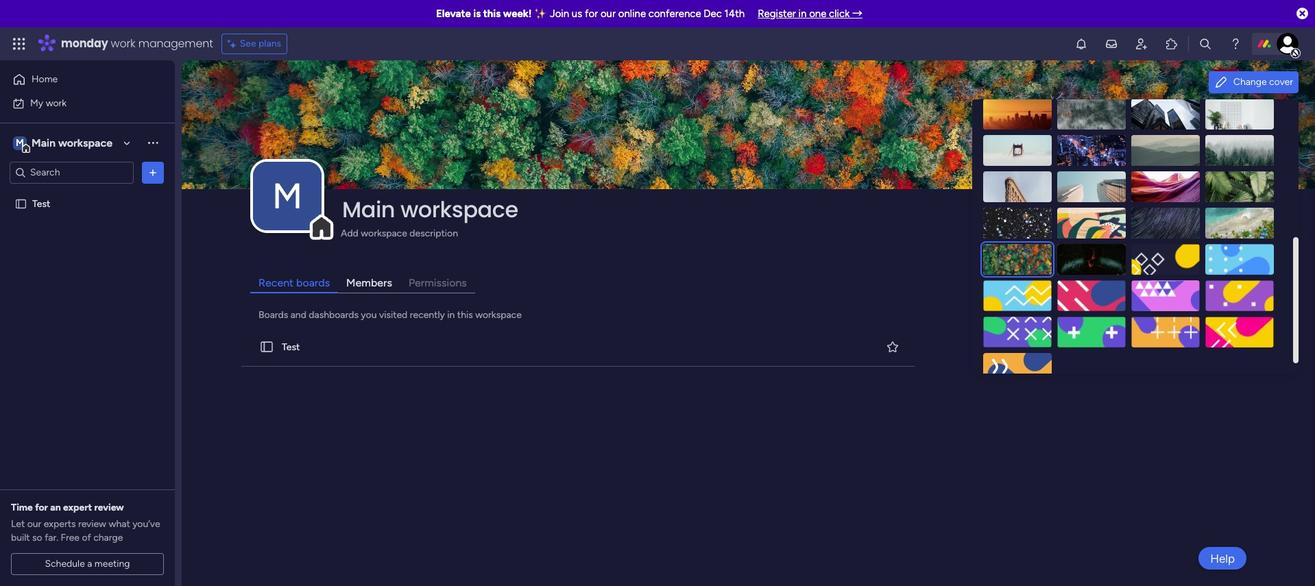 Task type: vqa. For each thing, say whether or not it's contained in the screenshot.
Time
yes



Task type: describe. For each thing, give the bounding box(es) containing it.
of
[[82, 532, 91, 544]]

our inside time for an expert review let our experts review what you've built so far. free of charge
[[27, 519, 41, 530]]

14th
[[725, 8, 745, 20]]

meeting
[[95, 558, 130, 570]]

week!
[[503, 8, 532, 20]]

m inside m popup button
[[272, 175, 303, 217]]

change cover
[[1234, 76, 1294, 88]]

expert
[[63, 502, 92, 514]]

online
[[618, 8, 646, 20]]

1 vertical spatial review
[[78, 519, 106, 530]]

is
[[473, 8, 481, 20]]

schedule
[[45, 558, 85, 570]]

main workspace inside workspace selection element
[[32, 136, 112, 149]]

see plans button
[[221, 34, 287, 54]]

public board image inside test link
[[259, 340, 274, 355]]

recently
[[410, 309, 445, 321]]

a
[[87, 558, 92, 570]]

m button
[[253, 162, 322, 231]]

boards and dashboards you visited recently in this workspace
[[259, 309, 522, 321]]

apps image
[[1165, 37, 1179, 51]]

notifications image
[[1075, 37, 1089, 51]]

you
[[361, 309, 377, 321]]

conference
[[649, 8, 701, 20]]

0 vertical spatial in
[[799, 8, 807, 20]]

register in one click → link
[[758, 8, 863, 20]]

brad klo image
[[1277, 33, 1299, 55]]

select product image
[[12, 37, 26, 51]]

let
[[11, 519, 25, 530]]

workspace selection element
[[13, 135, 115, 153]]

visited
[[379, 309, 408, 321]]

recent
[[259, 276, 294, 290]]

main inside workspace selection element
[[32, 136, 56, 149]]

0 horizontal spatial workspace image
[[13, 135, 27, 151]]

far.
[[45, 532, 58, 544]]

help button
[[1199, 547, 1247, 570]]

change
[[1234, 76, 1267, 88]]

description
[[410, 228, 458, 239]]

you've
[[132, 519, 160, 530]]

workspace options image
[[146, 136, 160, 150]]

1 horizontal spatial our
[[601, 8, 616, 20]]

see
[[240, 38, 256, 49]]

register in one click →
[[758, 8, 863, 20]]

us
[[572, 8, 582, 20]]

one
[[809, 8, 827, 20]]

an
[[50, 502, 61, 514]]

experts
[[44, 519, 76, 530]]

schedule a meeting
[[45, 558, 130, 570]]

so
[[32, 532, 42, 544]]

search everything image
[[1199, 37, 1213, 51]]

permissions
[[409, 276, 467, 290]]

1 vertical spatial main workspace
[[342, 194, 518, 225]]

inbox image
[[1105, 37, 1119, 51]]

click
[[829, 8, 850, 20]]

test list box
[[0, 189, 175, 401]]

home button
[[8, 69, 147, 91]]



Task type: locate. For each thing, give the bounding box(es) containing it.
add workspace description
[[341, 228, 458, 239]]

test for public board icon within test link
[[282, 341, 300, 353]]

Main workspace field
[[339, 194, 1260, 225]]

0 vertical spatial for
[[585, 8, 598, 20]]

work right monday
[[111, 36, 135, 51]]

0 horizontal spatial for
[[35, 502, 48, 514]]

for left "an"
[[35, 502, 48, 514]]

charge
[[93, 532, 123, 544]]

workspace
[[58, 136, 112, 149], [401, 194, 518, 225], [361, 228, 407, 239], [475, 309, 522, 321]]

our left online
[[601, 8, 616, 20]]

test down search in workspace field
[[32, 198, 50, 210]]

test inside list box
[[32, 198, 50, 210]]

0 vertical spatial test
[[32, 198, 50, 210]]

work right my
[[46, 97, 67, 109]]

0 horizontal spatial in
[[447, 309, 455, 321]]

Search in workspace field
[[29, 165, 115, 180]]

0 vertical spatial workspace image
[[13, 135, 27, 151]]

0 horizontal spatial this
[[457, 309, 473, 321]]

schedule a meeting button
[[11, 554, 164, 575]]

0 horizontal spatial main
[[32, 136, 56, 149]]

1 vertical spatial for
[[35, 502, 48, 514]]

workspace image
[[13, 135, 27, 151], [253, 162, 322, 231]]

invite members image
[[1135, 37, 1149, 51]]

what
[[109, 519, 130, 530]]

1 vertical spatial workspace image
[[253, 162, 322, 231]]

options image
[[146, 166, 160, 179]]

test for public board icon within the test list box
[[32, 198, 50, 210]]

public board image inside test list box
[[14, 197, 27, 210]]

monday
[[61, 36, 108, 51]]

1 horizontal spatial in
[[799, 8, 807, 20]]

0 horizontal spatial test
[[32, 198, 50, 210]]

0 vertical spatial our
[[601, 8, 616, 20]]

our
[[601, 8, 616, 20], [27, 519, 41, 530]]

1 vertical spatial m
[[272, 175, 303, 217]]

recent boards
[[259, 276, 330, 290]]

dec
[[704, 8, 722, 20]]

review
[[94, 502, 124, 514], [78, 519, 106, 530]]

1 horizontal spatial main workspace
[[342, 194, 518, 225]]

1 vertical spatial main
[[342, 194, 395, 225]]

main workspace up search in workspace field
[[32, 136, 112, 149]]

0 horizontal spatial m
[[16, 137, 24, 148]]

see plans
[[240, 38, 281, 49]]

register
[[758, 8, 796, 20]]

and
[[291, 309, 306, 321]]

cover
[[1270, 76, 1294, 88]]

1 horizontal spatial this
[[483, 8, 501, 20]]

home
[[32, 73, 58, 85]]

1 vertical spatial in
[[447, 309, 455, 321]]

0 horizontal spatial our
[[27, 519, 41, 530]]

boards
[[296, 276, 330, 290]]

0 vertical spatial main workspace
[[32, 136, 112, 149]]

this right recently
[[457, 309, 473, 321]]

my work
[[30, 97, 67, 109]]

join
[[550, 8, 569, 20]]

1 horizontal spatial work
[[111, 36, 135, 51]]

in right recently
[[447, 309, 455, 321]]

work
[[111, 36, 135, 51], [46, 97, 67, 109]]

dashboards
[[309, 309, 359, 321]]

1 horizontal spatial m
[[272, 175, 303, 217]]

elevate
[[436, 8, 471, 20]]

help
[[1211, 552, 1235, 566]]

for inside time for an expert review let our experts review what you've built so far. free of charge
[[35, 502, 48, 514]]

1 horizontal spatial main
[[342, 194, 395, 225]]

time for an expert review let our experts review what you've built so far. free of charge
[[11, 502, 160, 544]]

→
[[853, 8, 863, 20]]

✨
[[534, 8, 547, 20]]

main
[[32, 136, 56, 149], [342, 194, 395, 225]]

this
[[483, 8, 501, 20], [457, 309, 473, 321]]

1 horizontal spatial workspace image
[[253, 162, 322, 231]]

in
[[799, 8, 807, 20], [447, 309, 455, 321]]

plans
[[259, 38, 281, 49]]

help image
[[1229, 37, 1243, 51]]

built
[[11, 532, 30, 544]]

members
[[346, 276, 392, 290]]

work inside button
[[46, 97, 67, 109]]

for
[[585, 8, 598, 20], [35, 502, 48, 514]]

test
[[32, 198, 50, 210], [282, 341, 300, 353]]

free
[[61, 532, 80, 544]]

0 vertical spatial main
[[32, 136, 56, 149]]

review up 'what'
[[94, 502, 124, 514]]

review up the of
[[78, 519, 106, 530]]

main workspace up 'description'
[[342, 194, 518, 225]]

0 vertical spatial review
[[94, 502, 124, 514]]

1 vertical spatial public board image
[[259, 340, 274, 355]]

management
[[138, 36, 213, 51]]

m inside workspace selection element
[[16, 137, 24, 148]]

public board image
[[14, 197, 27, 210], [259, 340, 274, 355]]

work for my
[[46, 97, 67, 109]]

option
[[0, 191, 175, 194]]

elevate is this week! ✨ join us for our online conference dec 14th
[[436, 8, 745, 20]]

test link
[[239, 328, 918, 367]]

this right is
[[483, 8, 501, 20]]

0 horizontal spatial main workspace
[[32, 136, 112, 149]]

work for monday
[[111, 36, 135, 51]]

1 vertical spatial our
[[27, 519, 41, 530]]

for right us
[[585, 8, 598, 20]]

0 vertical spatial this
[[483, 8, 501, 20]]

in left the one
[[799, 8, 807, 20]]

m
[[16, 137, 24, 148], [272, 175, 303, 217]]

main down the my work
[[32, 136, 56, 149]]

change cover button
[[1209, 71, 1299, 93]]

main workspace
[[32, 136, 112, 149], [342, 194, 518, 225]]

0 vertical spatial public board image
[[14, 197, 27, 210]]

0 horizontal spatial public board image
[[14, 197, 27, 210]]

1 horizontal spatial for
[[585, 8, 598, 20]]

1 horizontal spatial test
[[282, 341, 300, 353]]

test down and
[[282, 341, 300, 353]]

our up so
[[27, 519, 41, 530]]

1 vertical spatial work
[[46, 97, 67, 109]]

1 horizontal spatial public board image
[[259, 340, 274, 355]]

1 vertical spatial test
[[282, 341, 300, 353]]

0 vertical spatial m
[[16, 137, 24, 148]]

my
[[30, 97, 43, 109]]

1 vertical spatial this
[[457, 309, 473, 321]]

main up add
[[342, 194, 395, 225]]

0 horizontal spatial work
[[46, 97, 67, 109]]

time
[[11, 502, 33, 514]]

my work button
[[8, 92, 147, 114]]

add
[[341, 228, 359, 239]]

add to favorites image
[[886, 340, 900, 354]]

monday work management
[[61, 36, 213, 51]]

workspace inside workspace selection element
[[58, 136, 112, 149]]

0 vertical spatial work
[[111, 36, 135, 51]]

boards
[[259, 309, 288, 321]]



